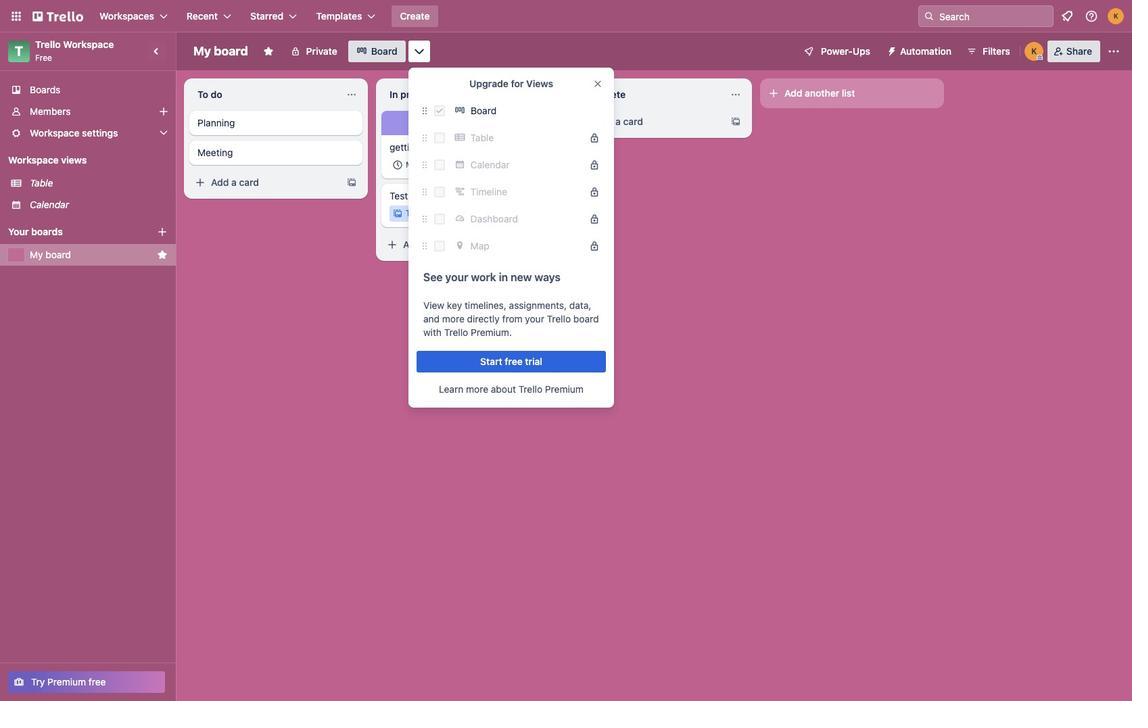 Task type: locate. For each thing, give the bounding box(es) containing it.
0 horizontal spatial your
[[446, 271, 469, 284]]

board link down for
[[451, 100, 606, 122]]

my down your boards
[[30, 249, 43, 261]]

2 vertical spatial board
[[574, 313, 599, 325]]

add a card button
[[574, 111, 723, 133], [189, 172, 338, 194], [382, 234, 531, 256]]

add another list button
[[761, 79, 945, 108]]

views
[[527, 78, 554, 89]]

recent
[[187, 10, 218, 22]]

with
[[424, 327, 442, 338]]

workspace down members at the top of page
[[30, 127, 80, 139]]

0 notifications image
[[1060, 8, 1076, 24]]

map
[[471, 240, 490, 252]]

premium.
[[471, 327, 512, 338]]

0 horizontal spatial more
[[442, 313, 465, 325]]

workspace inside dropdown button
[[30, 127, 80, 139]]

create from template… image
[[731, 116, 742, 127]]

add inside button
[[785, 87, 803, 99]]

add
[[785, 87, 803, 99], [596, 116, 613, 127], [211, 177, 229, 188], [403, 239, 421, 250]]

workspace down back to home image
[[63, 39, 114, 50]]

view key timelines, assignments, data, and more directly from your trello board with trello premium.
[[424, 300, 599, 338]]

workspaces button
[[91, 5, 176, 27]]

table link
[[30, 177, 168, 190]]

Search field
[[935, 6, 1054, 26]]

open information menu image
[[1085, 9, 1099, 23]]

data,
[[570, 300, 592, 311]]

0 vertical spatial your
[[446, 271, 469, 284]]

calendar right 3
[[471, 159, 510, 171]]

supplies
[[451, 141, 487, 153]]

workspace left views
[[8, 154, 59, 166]]

your down "assignments,"
[[525, 313, 545, 325]]

To do text field
[[189, 84, 341, 106]]

my inside my board link
[[30, 249, 43, 261]]

card
[[624, 116, 644, 127], [239, 177, 259, 188], [424, 208, 441, 219], [431, 239, 451, 250]]

a down meeting
[[231, 177, 237, 188]]

0 horizontal spatial premium
[[47, 677, 86, 688]]

0 horizontal spatial my board
[[30, 249, 71, 261]]

1 vertical spatial workspace
[[30, 127, 80, 139]]

free
[[505, 356, 523, 367], [89, 677, 106, 688]]

add a card button down complete "text box"
[[574, 111, 723, 133]]

add down meeting
[[211, 177, 229, 188]]

office
[[423, 141, 448, 153]]

meeting link
[[198, 146, 355, 160]]

trello right "with"
[[444, 327, 468, 338]]

1 horizontal spatial more
[[466, 384, 489, 395]]

calendar
[[471, 159, 510, 171], [30, 199, 69, 210]]

timeline
[[471, 186, 508, 198]]

this member is an admin of this board. image
[[1037, 55, 1043, 61]]

0 horizontal spatial board link
[[348, 41, 406, 62]]

add a card button for create from template… image
[[574, 111, 723, 133]]

t
[[15, 43, 23, 59]]

share button
[[1048, 41, 1101, 62]]

0 horizontal spatial board
[[46, 249, 71, 261]]

more
[[442, 313, 465, 325], [466, 384, 489, 395]]

create
[[400, 10, 430, 22]]

card down complete "text box"
[[624, 116, 644, 127]]

0 vertical spatial board
[[214, 44, 248, 58]]

0 horizontal spatial calendar
[[30, 199, 69, 210]]

board
[[371, 45, 398, 57], [471, 105, 497, 116]]

1 vertical spatial my
[[30, 249, 43, 261]]

0 horizontal spatial my
[[30, 249, 43, 261]]

calendar up boards
[[30, 199, 69, 210]]

planning
[[198, 117, 235, 129]]

my board down boards
[[30, 249, 71, 261]]

0 horizontal spatial board
[[371, 45, 398, 57]]

workspace
[[63, 39, 114, 50], [30, 127, 80, 139], [8, 154, 59, 166]]

progress
[[401, 89, 441, 100]]

0 vertical spatial my board
[[194, 44, 248, 58]]

0 horizontal spatial free
[[89, 677, 106, 688]]

1 vertical spatial your
[[525, 313, 545, 325]]

add a card for add a card button to the bottom
[[403, 239, 451, 250]]

add left another
[[785, 87, 803, 99]]

1 horizontal spatial free
[[505, 356, 523, 367]]

create button
[[392, 5, 438, 27]]

1 vertical spatial table
[[30, 177, 53, 189]]

board left customize views image
[[371, 45, 398, 57]]

Mar 29 checkbox
[[390, 157, 437, 173]]

2 horizontal spatial board
[[574, 313, 599, 325]]

star or unstar board image
[[263, 46, 274, 57]]

1 horizontal spatial board
[[214, 44, 248, 58]]

this card is a template.
[[406, 208, 495, 219]]

board down boards
[[46, 249, 71, 261]]

premium inside button
[[47, 677, 86, 688]]

in
[[390, 89, 398, 100]]

primary element
[[0, 0, 1133, 32]]

1 horizontal spatial premium
[[545, 384, 584, 395]]

1 horizontal spatial table
[[471, 132, 494, 143]]

0 vertical spatial workspace
[[63, 39, 114, 50]]

1 vertical spatial add a card
[[211, 177, 259, 188]]

2 horizontal spatial add a card
[[596, 116, 644, 127]]

2 vertical spatial add a card
[[403, 239, 451, 250]]

start free trial
[[481, 356, 543, 367]]

1 horizontal spatial board link
[[451, 100, 606, 122]]

add a card for add a card button associated with create from template… icon
[[211, 177, 259, 188]]

board link
[[348, 41, 406, 62], [451, 100, 606, 122]]

29
[[423, 160, 433, 170]]

starred icon image
[[157, 250, 168, 261]]

workspace settings
[[30, 127, 118, 139]]

my board
[[194, 44, 248, 58], [30, 249, 71, 261]]

1 horizontal spatial my
[[194, 44, 211, 58]]

1 vertical spatial add a card button
[[189, 172, 338, 194]]

/
[[461, 160, 464, 170]]

add a card down meeting
[[211, 177, 259, 188]]

1 vertical spatial free
[[89, 677, 106, 688]]

1 vertical spatial board
[[46, 249, 71, 261]]

prototype
[[411, 190, 453, 202]]

board inside 'view key timelines, assignments, data, and more directly from your trello board with trello premium.'
[[574, 313, 599, 325]]

add a card down complete on the top of the page
[[596, 116, 644, 127]]

1 vertical spatial board
[[471, 105, 497, 116]]

1 vertical spatial my board
[[30, 249, 71, 261]]

trello right about
[[519, 384, 543, 395]]

for
[[511, 78, 524, 89]]

my board inside the board name text box
[[194, 44, 248, 58]]

0 vertical spatial my
[[194, 44, 211, 58]]

list
[[842, 87, 856, 99]]

more right learn
[[466, 384, 489, 395]]

power-
[[821, 45, 853, 57]]

premium
[[545, 384, 584, 395], [47, 677, 86, 688]]

customize views image
[[413, 45, 426, 58]]

premium down start free trial link
[[545, 384, 584, 395]]

more down key
[[442, 313, 465, 325]]

your right see
[[446, 271, 469, 284]]

table inside table link
[[30, 177, 53, 189]]

views
[[61, 154, 87, 166]]

upgrade for views
[[470, 78, 554, 89]]

board inside text box
[[214, 44, 248, 58]]

0 vertical spatial add a card button
[[574, 111, 723, 133]]

1 vertical spatial premium
[[47, 677, 86, 688]]

2 vertical spatial workspace
[[8, 154, 59, 166]]

board down upgrade
[[471, 105, 497, 116]]

settings
[[82, 127, 118, 139]]

0 horizontal spatial add a card
[[211, 177, 259, 188]]

directly
[[467, 313, 500, 325]]

timelines,
[[465, 300, 507, 311]]

0 horizontal spatial table
[[30, 177, 53, 189]]

1 vertical spatial calendar
[[30, 199, 69, 210]]

more inside 'view key timelines, assignments, data, and more directly from your trello board with trello premium.'
[[442, 313, 465, 325]]

1 horizontal spatial add a card button
[[382, 234, 531, 256]]

test prototype
[[390, 190, 453, 202]]

0 vertical spatial board
[[371, 45, 398, 57]]

free left the trial
[[505, 356, 523, 367]]

meeting
[[198, 147, 233, 158]]

starred
[[250, 10, 284, 22]]

1 horizontal spatial your
[[525, 313, 545, 325]]

board down data,
[[574, 313, 599, 325]]

learn more about trello premium link
[[439, 383, 584, 397]]

1 horizontal spatial my board
[[194, 44, 248, 58]]

premium right try
[[47, 677, 86, 688]]

board
[[214, 44, 248, 58], [46, 249, 71, 261], [574, 313, 599, 325]]

a
[[616, 116, 621, 127], [231, 177, 237, 188], [452, 208, 457, 219], [424, 239, 429, 250]]

my board down recent dropdown button
[[194, 44, 248, 58]]

0 vertical spatial free
[[505, 356, 523, 367]]

a up see
[[424, 239, 429, 250]]

trello up free
[[35, 39, 61, 50]]

workspace navigation collapse icon image
[[148, 42, 166, 61]]

add a card up see
[[403, 239, 451, 250]]

0 vertical spatial board link
[[348, 41, 406, 62]]

2 horizontal spatial add a card button
[[574, 111, 723, 133]]

add down this
[[403, 239, 421, 250]]

try
[[31, 677, 45, 688]]

board left star or unstar board image
[[214, 44, 248, 58]]

add a card
[[596, 116, 644, 127], [211, 177, 259, 188], [403, 239, 451, 250]]

1 horizontal spatial add a card
[[403, 239, 451, 250]]

1 vertical spatial more
[[466, 384, 489, 395]]

0 vertical spatial calendar
[[471, 159, 510, 171]]

0 horizontal spatial add a card button
[[189, 172, 338, 194]]

my down recent
[[194, 44, 211, 58]]

board link left customize views image
[[348, 41, 406, 62]]

trello workspace free
[[35, 39, 114, 63]]

0 vertical spatial more
[[442, 313, 465, 325]]

add a card button down this card is a template. at the top
[[382, 234, 531, 256]]

add a card button down meeting link
[[189, 172, 338, 194]]

free right try
[[89, 677, 106, 688]]

trello
[[35, 39, 61, 50], [547, 313, 571, 325], [444, 327, 468, 338], [519, 384, 543, 395]]

workspace inside 'trello workspace free'
[[63, 39, 114, 50]]

show menu image
[[1108, 45, 1121, 58]]



Task type: describe. For each thing, give the bounding box(es) containing it.
2 vertical spatial add a card button
[[382, 234, 531, 256]]

add a card button for create from template… icon
[[189, 172, 338, 194]]

private button
[[282, 41, 346, 62]]

learn
[[439, 384, 464, 395]]

kendallparks02 (kendallparks02) image
[[1108, 8, 1125, 24]]

card left is
[[424, 208, 441, 219]]

boards link
[[0, 79, 176, 101]]

close popover image
[[593, 79, 604, 89]]

1 horizontal spatial board
[[471, 105, 497, 116]]

trello down "assignments,"
[[547, 313, 571, 325]]

back to home image
[[32, 5, 83, 27]]

this
[[406, 208, 422, 219]]

ups
[[853, 45, 871, 57]]

view
[[424, 300, 445, 311]]

ways
[[535, 271, 561, 284]]

Board name text field
[[187, 41, 255, 62]]

power-ups button
[[794, 41, 879, 62]]

private
[[306, 45, 337, 57]]

share
[[1067, 45, 1093, 57]]

free inside button
[[89, 677, 106, 688]]

trello inside 'trello workspace free'
[[35, 39, 61, 50]]

test
[[390, 190, 408, 202]]

workspace settings button
[[0, 122, 176, 144]]

work
[[471, 271, 497, 284]]

free
[[35, 53, 52, 63]]

create from template… image
[[346, 177, 357, 188]]

in
[[499, 271, 508, 284]]

a right is
[[452, 208, 457, 219]]

filters
[[983, 45, 1011, 57]]

getting office supplies
[[390, 141, 487, 153]]

about
[[491, 384, 516, 395]]

learn more about trello premium
[[439, 384, 584, 395]]

my board inside my board link
[[30, 249, 71, 261]]

your inside 'view key timelines, assignments, data, and more directly from your trello board with trello premium.'
[[525, 313, 545, 325]]

a down complete on the top of the page
[[616, 116, 621, 127]]

members link
[[0, 101, 176, 122]]

card down meeting link
[[239, 177, 259, 188]]

and
[[424, 313, 440, 325]]

see
[[424, 271, 443, 284]]

is
[[444, 208, 450, 219]]

my inside the board name text box
[[194, 44, 211, 58]]

filters button
[[963, 41, 1015, 62]]

3
[[464, 160, 469, 170]]

power-ups
[[821, 45, 871, 57]]

templates
[[316, 10, 362, 22]]

0 vertical spatial table
[[471, 132, 494, 143]]

kendallparks02 (kendallparks02) image
[[1025, 42, 1044, 61]]

dashboard
[[471, 213, 518, 225]]

trial
[[525, 356, 543, 367]]

in progress
[[390, 89, 441, 100]]

templates button
[[308, 5, 384, 27]]

add down complete on the top of the page
[[596, 116, 613, 127]]

calendar link
[[30, 198, 168, 212]]

automation button
[[882, 41, 960, 62]]

0 vertical spatial premium
[[545, 384, 584, 395]]

see your work in new ways
[[424, 271, 561, 284]]

sm image
[[882, 41, 901, 60]]

your boards with 1 items element
[[8, 224, 137, 240]]

key
[[447, 300, 462, 311]]

from
[[502, 313, 523, 325]]

members
[[30, 106, 71, 117]]

another
[[805, 87, 840, 99]]

try premium free button
[[8, 672, 165, 694]]

to
[[198, 89, 208, 100]]

getting
[[390, 141, 421, 153]]

card down is
[[431, 239, 451, 250]]

Complete text field
[[574, 84, 725, 106]]

workspace for views
[[8, 154, 59, 166]]

In progress text field
[[382, 84, 517, 106]]

1 horizontal spatial calendar
[[471, 159, 510, 171]]

template.
[[459, 208, 495, 219]]

getting office supplies link
[[390, 141, 547, 154]]

add board image
[[157, 227, 168, 238]]

your boards
[[8, 226, 63, 238]]

workspace views
[[8, 154, 87, 166]]

recent button
[[179, 5, 240, 27]]

mar 29
[[406, 160, 433, 170]]

search image
[[924, 11, 935, 22]]

assignments,
[[509, 300, 567, 311]]

automation
[[901, 45, 952, 57]]

workspace for settings
[[30, 127, 80, 139]]

new
[[511, 271, 532, 284]]

your
[[8, 226, 29, 238]]

1 vertical spatial board link
[[451, 100, 606, 122]]

complete
[[582, 89, 626, 100]]

start
[[481, 356, 503, 367]]

upgrade
[[470, 78, 509, 89]]

trello workspace link
[[35, 39, 114, 50]]

add another list
[[785, 87, 856, 99]]

to do
[[198, 89, 223, 100]]

try premium free
[[31, 677, 106, 688]]

0 / 3
[[456, 160, 469, 170]]

do
[[211, 89, 223, 100]]

start free trial link
[[417, 351, 606, 373]]

planning link
[[198, 116, 355, 130]]

boards
[[30, 84, 60, 95]]

0 vertical spatial add a card
[[596, 116, 644, 127]]

mar
[[406, 160, 421, 170]]

0
[[456, 160, 461, 170]]

test prototype link
[[390, 189, 547, 203]]

workspaces
[[99, 10, 154, 22]]

starred button
[[242, 5, 305, 27]]

boards
[[31, 226, 63, 238]]

t link
[[8, 41, 30, 62]]



Task type: vqa. For each thing, say whether or not it's contained in the screenshot.
management
no



